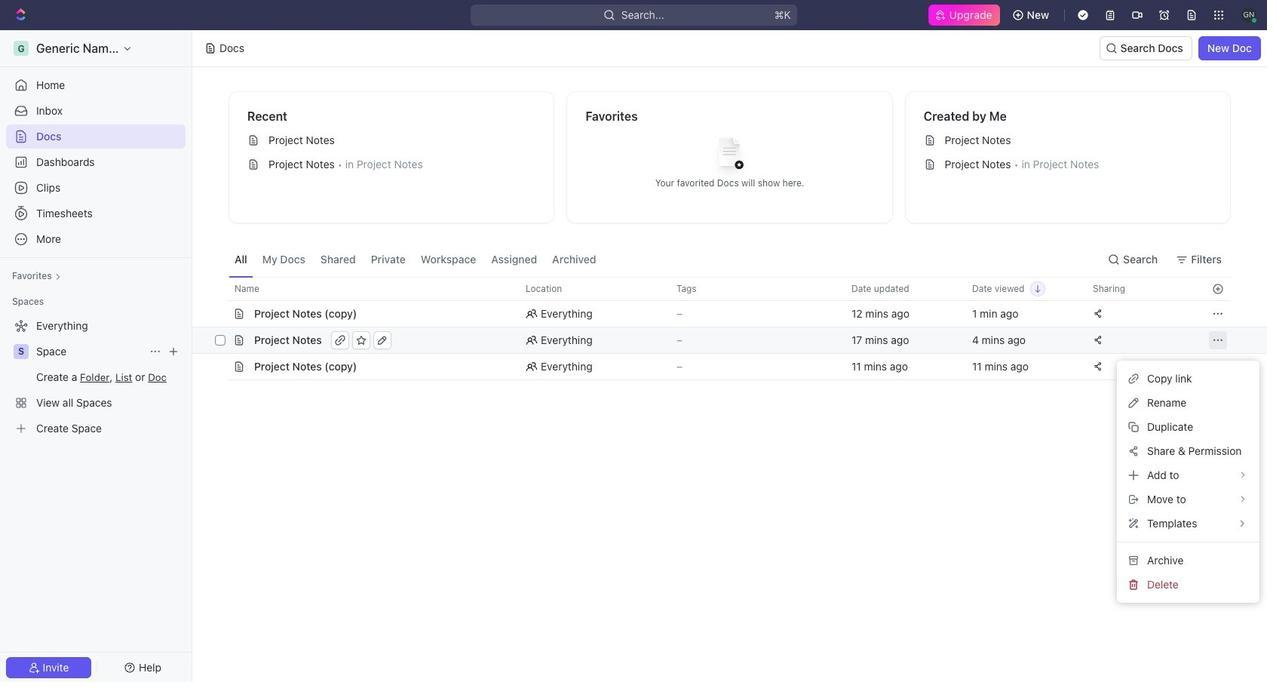 Task type: vqa. For each thing, say whether or not it's contained in the screenshot.
Space, , element
yes



Task type: describe. For each thing, give the bounding box(es) containing it.
2 cell from the top
[[212, 354, 229, 380]]

sidebar navigation
[[0, 30, 192, 682]]

1 cell from the top
[[212, 301, 229, 327]]



Task type: locate. For each thing, give the bounding box(es) containing it.
no favorited docs image
[[700, 126, 760, 186]]

tab list
[[229, 241, 603, 277]]

space, , element
[[14, 344, 29, 359]]

1 vertical spatial cell
[[212, 354, 229, 380]]

cell
[[212, 301, 229, 327], [212, 354, 229, 380]]

row
[[212, 277, 1231, 301], [212, 300, 1231, 327], [192, 327, 1268, 354], [212, 353, 1231, 380]]

0 vertical spatial cell
[[212, 301, 229, 327]]

table
[[192, 277, 1268, 380]]

column header
[[212, 277, 229, 301]]



